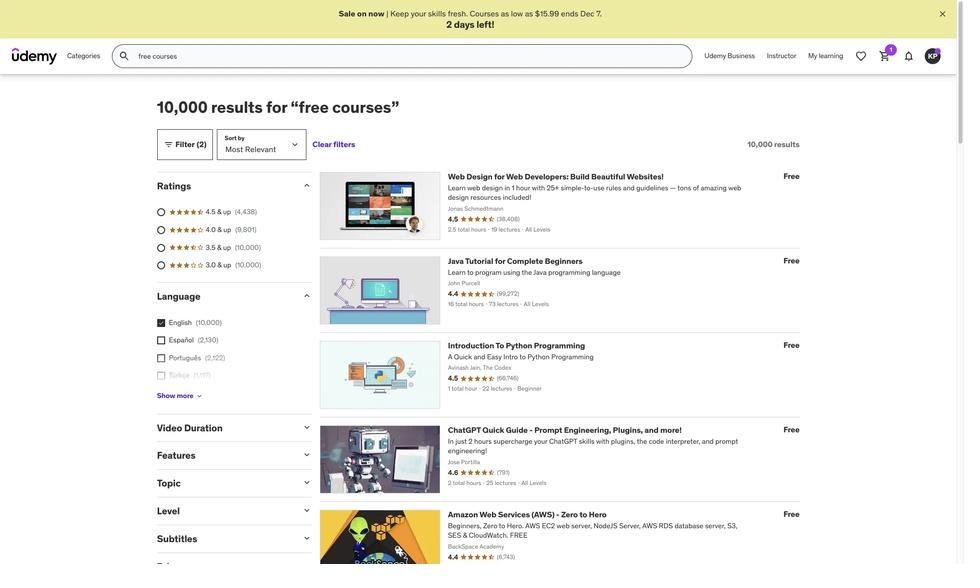 Task type: describe. For each thing, give the bounding box(es) containing it.
|
[[386, 8, 389, 18]]

small image for features
[[302, 450, 312, 460]]

filters
[[333, 139, 355, 149]]

topic button
[[157, 478, 294, 490]]

日本語
[[169, 389, 190, 398]]

complete
[[507, 256, 543, 266]]

tutorial
[[465, 256, 493, 266]]

show more
[[157, 392, 193, 401]]

udemy business link
[[699, 44, 761, 68]]

amazon web services (aws) - zero to hero
[[448, 510, 607, 520]]

build
[[570, 171, 590, 181]]

free for websites!
[[784, 171, 800, 181]]

beautiful
[[591, 171, 625, 181]]

2 as from the left
[[525, 8, 533, 18]]

notifications image
[[903, 50, 915, 62]]

subtitles
[[157, 533, 197, 545]]

learning
[[819, 51, 843, 60]]

small image for subtitles
[[302, 534, 312, 544]]

2 vertical spatial (10,000)
[[196, 318, 222, 327]]

7.
[[596, 8, 602, 18]]

amazon web services (aws) - zero to hero link
[[448, 510, 607, 520]]

small image for video duration
[[302, 423, 312, 433]]

duration
[[184, 422, 223, 434]]

up for 3.5 & up
[[223, 243, 231, 252]]

more
[[177, 392, 193, 401]]

udemy
[[705, 51, 726, 60]]

show more button
[[157, 386, 203, 406]]

for for complete
[[495, 256, 505, 266]]

level
[[157, 505, 180, 517]]

ends
[[561, 8, 578, 18]]

my learning
[[808, 51, 843, 60]]

more!
[[660, 425, 682, 435]]

web design for web developers: build beautiful websites! link
[[448, 171, 664, 181]]

small image for topic
[[302, 478, 312, 488]]

hero
[[589, 510, 607, 520]]

subtitles button
[[157, 533, 294, 545]]

10,000 results status
[[748, 139, 800, 149]]

amazon
[[448, 510, 478, 520]]

free for hero
[[784, 509, 800, 519]]

instructor link
[[761, 44, 802, 68]]

4.5 & up (4,438)
[[206, 208, 257, 217]]

10,000 for 10,000 results for "free courses"
[[157, 97, 208, 118]]

on
[[357, 8, 367, 18]]

udemy business
[[705, 51, 755, 60]]

features button
[[157, 450, 294, 462]]

video duration
[[157, 422, 223, 434]]

skills
[[428, 8, 446, 18]]

(1,117)
[[194, 371, 211, 380]]

português (2,122)
[[169, 354, 225, 363]]

(10,000) for 3.0 & up (10,000)
[[235, 261, 261, 270]]

3.5
[[206, 243, 215, 252]]

up for 4.5 & up
[[223, 208, 231, 217]]

english
[[169, 318, 192, 327]]

you have alerts image
[[935, 48, 941, 54]]

1 horizontal spatial web
[[480, 510, 496, 520]]

introduction to python programming
[[448, 341, 585, 351]]

2
[[446, 19, 452, 31]]

3 free from the top
[[784, 340, 800, 350]]

10,000 results
[[748, 139, 800, 149]]

my learning link
[[802, 44, 849, 68]]

10,000 results for "free courses"
[[157, 97, 399, 118]]

xsmall image for türkçe
[[157, 372, 165, 380]]

your
[[411, 8, 426, 18]]

1 as from the left
[[501, 8, 509, 18]]

plugins,
[[613, 425, 643, 435]]

python
[[506, 341, 532, 351]]

instructor
[[767, 51, 796, 60]]

courses"
[[332, 97, 399, 118]]

websites!
[[627, 171, 664, 181]]

introduction
[[448, 341, 494, 351]]

2 free from the top
[[784, 256, 800, 265]]

beginners
[[545, 256, 583, 266]]

10,000 for 10,000 results
[[748, 139, 773, 149]]

guide
[[506, 425, 528, 435]]

video
[[157, 422, 182, 434]]

categories
[[67, 51, 100, 60]]

3.5 & up (10,000)
[[206, 243, 261, 252]]

clear
[[312, 139, 332, 149]]

chatgpt quick guide - prompt engineering, plugins, and more! link
[[448, 425, 682, 435]]

Search for anything text field
[[136, 48, 680, 65]]

show
[[157, 392, 175, 401]]

kp link
[[921, 44, 945, 68]]

(10,000) for 3.5 & up (10,000)
[[235, 243, 261, 252]]

fresh.
[[448, 8, 468, 18]]

engineering,
[[564, 425, 611, 435]]

level button
[[157, 505, 294, 517]]

xsmall image for english
[[157, 319, 165, 327]]



Task type: locate. For each thing, give the bounding box(es) containing it.
web design for web developers: build beautiful websites!
[[448, 171, 664, 181]]

quick
[[483, 425, 504, 435]]

& right 4.5
[[217, 208, 221, 217]]

4 xsmall image from the top
[[157, 372, 165, 380]]

java tutorial for complete beginners
[[448, 256, 583, 266]]

- right guide
[[530, 425, 533, 435]]

small image
[[163, 140, 173, 150], [302, 450, 312, 460], [302, 478, 312, 488], [302, 534, 312, 544]]

0 horizontal spatial as
[[501, 8, 509, 18]]

türkçe (1,117)
[[169, 371, 211, 380]]

to
[[496, 341, 504, 351]]

small image for language
[[302, 291, 312, 301]]

for for web
[[494, 171, 505, 181]]

$15.99
[[535, 8, 559, 18]]

small image for ratings
[[302, 180, 312, 190]]

programming
[[534, 341, 585, 351]]

xsmall image left português
[[157, 355, 165, 363]]

& for 3.5
[[217, 243, 221, 252]]

results for 10,000 results
[[774, 139, 800, 149]]

design
[[467, 171, 493, 181]]

xsmall image left english at the bottom of page
[[157, 319, 165, 327]]

& for 4.0
[[217, 225, 222, 234]]

1 horizontal spatial as
[[525, 8, 533, 18]]

(10,000)
[[235, 243, 261, 252], [235, 261, 261, 270], [196, 318, 222, 327]]

results
[[211, 97, 263, 118], [774, 139, 800, 149]]

shopping cart with 1 item image
[[879, 50, 891, 62]]

10,000
[[157, 97, 208, 118], [748, 139, 773, 149]]

free
[[784, 171, 800, 181], [784, 256, 800, 265], [784, 340, 800, 350], [784, 425, 800, 435], [784, 509, 800, 519]]

xsmall image
[[195, 392, 203, 400]]

chatgpt quick guide - prompt engineering, plugins, and more!
[[448, 425, 682, 435]]

0 vertical spatial for
[[266, 97, 287, 118]]

(10,000) up (2,130) at bottom left
[[196, 318, 222, 327]]

& for 3.0
[[217, 261, 222, 270]]

java
[[448, 256, 464, 266]]

and
[[645, 425, 659, 435]]

left!
[[477, 19, 494, 31]]

now
[[368, 8, 384, 18]]

4.5
[[206, 208, 215, 217]]

language button
[[157, 290, 294, 302]]

1 horizontal spatial results
[[774, 139, 800, 149]]

filter (2)
[[175, 139, 206, 149]]

wishlist image
[[855, 50, 867, 62]]

(2)
[[197, 139, 206, 149]]

1 vertical spatial for
[[494, 171, 505, 181]]

kp
[[928, 52, 938, 61]]

developers:
[[525, 171, 569, 181]]

1 horizontal spatial 10,000
[[748, 139, 773, 149]]

topic
[[157, 478, 181, 490]]

up
[[223, 208, 231, 217], [223, 225, 231, 234], [223, 243, 231, 252], [223, 261, 231, 270]]

0 horizontal spatial 10,000
[[157, 97, 208, 118]]

xsmall image for português
[[157, 355, 165, 363]]

days
[[454, 19, 475, 31]]

0 horizontal spatial -
[[530, 425, 533, 435]]

2 xsmall image from the top
[[157, 337, 165, 345]]

1 small image from the top
[[302, 180, 312, 190]]

3 small image from the top
[[302, 423, 312, 433]]

up right 4.0
[[223, 225, 231, 234]]

1 vertical spatial (10,000)
[[235, 261, 261, 270]]

4 free from the top
[[784, 425, 800, 435]]

business
[[728, 51, 755, 60]]

1 vertical spatial 10,000
[[748, 139, 773, 149]]

as
[[501, 8, 509, 18], [525, 8, 533, 18]]

& right 3.0
[[217, 261, 222, 270]]

1 vertical spatial -
[[556, 510, 559, 520]]

small image for level
[[302, 506, 312, 516]]

& for 4.5
[[217, 208, 221, 217]]

1 free from the top
[[784, 171, 800, 181]]

xsmall image for español
[[157, 337, 165, 345]]

zero
[[561, 510, 578, 520]]

ratings
[[157, 180, 191, 192]]

sale on now | keep your skills fresh. courses as low as $15.99 ends dec 7. 2 days left!
[[339, 8, 602, 31]]

10,000 inside status
[[748, 139, 773, 149]]

xsmall image left türkçe
[[157, 372, 165, 380]]

up for 4.0 & up
[[223, 225, 231, 234]]

dec
[[580, 8, 594, 18]]

web left developers:
[[506, 171, 523, 181]]

clear filters button
[[312, 129, 355, 160]]

up right 4.5
[[223, 208, 231, 217]]

5 free from the top
[[784, 509, 800, 519]]

0 vertical spatial (10,000)
[[235, 243, 261, 252]]

1 xsmall image from the top
[[157, 319, 165, 327]]

categories button
[[61, 44, 106, 68]]

1 vertical spatial results
[[774, 139, 800, 149]]

3.0 & up (10,000)
[[206, 261, 261, 270]]

for right 'design'
[[494, 171, 505, 181]]

0 vertical spatial -
[[530, 425, 533, 435]]

2 small image from the top
[[302, 291, 312, 301]]

udemy image
[[12, 48, 57, 65]]

for right tutorial
[[495, 256, 505, 266]]

2 horizontal spatial web
[[506, 171, 523, 181]]

español (2,130)
[[169, 336, 218, 345]]

1 link
[[873, 44, 897, 68]]

language
[[157, 290, 200, 302]]

java tutorial for complete beginners link
[[448, 256, 583, 266]]

0 vertical spatial 10,000
[[157, 97, 208, 118]]

up for 3.0 & up
[[223, 261, 231, 270]]

& right 3.5
[[217, 243, 221, 252]]

& right 4.0
[[217, 225, 222, 234]]

web left 'design'
[[448, 171, 465, 181]]

"free
[[291, 97, 329, 118]]

results for 10,000 results for "free courses"
[[211, 97, 263, 118]]

xsmall image left español
[[157, 337, 165, 345]]

3 xsmall image from the top
[[157, 355, 165, 363]]

(9,801)
[[235, 225, 256, 234]]

web right amazon
[[480, 510, 496, 520]]

low
[[511, 8, 523, 18]]

sale
[[339, 8, 355, 18]]

free for and
[[784, 425, 800, 435]]

xsmall image
[[157, 319, 165, 327], [157, 337, 165, 345], [157, 355, 165, 363], [157, 372, 165, 380]]

english (10,000)
[[169, 318, 222, 327]]

web
[[448, 171, 465, 181], [506, 171, 523, 181], [480, 510, 496, 520]]

courses
[[470, 8, 499, 18]]

(10,000) down (9,801)
[[235, 243, 261, 252]]

- left zero
[[556, 510, 559, 520]]

video duration button
[[157, 422, 294, 434]]

up right 3.5
[[223, 243, 231, 252]]

submit search image
[[119, 50, 131, 62]]

1 horizontal spatial -
[[556, 510, 559, 520]]

(2,130)
[[198, 336, 218, 345]]

small image
[[302, 180, 312, 190], [302, 291, 312, 301], [302, 423, 312, 433], [302, 506, 312, 516]]

0 vertical spatial results
[[211, 97, 263, 118]]

for left "free
[[266, 97, 287, 118]]

prompt
[[534, 425, 562, 435]]

(2,122)
[[205, 354, 225, 363]]

ratings button
[[157, 180, 294, 192]]

as right low
[[525, 8, 533, 18]]

2 vertical spatial for
[[495, 256, 505, 266]]

português
[[169, 354, 201, 363]]

0 horizontal spatial web
[[448, 171, 465, 181]]

services
[[498, 510, 530, 520]]

chatgpt
[[448, 425, 481, 435]]

(4,438)
[[235, 208, 257, 217]]

for for "free
[[266, 97, 287, 118]]

up right 3.0
[[223, 261, 231, 270]]

to
[[580, 510, 587, 520]]

keep
[[390, 8, 409, 18]]

4.0
[[206, 225, 216, 234]]

features
[[157, 450, 196, 462]]

4 small image from the top
[[302, 506, 312, 516]]

0 horizontal spatial results
[[211, 97, 263, 118]]

as left low
[[501, 8, 509, 18]]

1
[[890, 46, 892, 53]]

close image
[[938, 9, 948, 19]]

introduction to python programming link
[[448, 341, 585, 351]]

results inside status
[[774, 139, 800, 149]]

(10,000) down 3.5 & up (10,000)
[[235, 261, 261, 270]]

4.0 & up (9,801)
[[206, 225, 256, 234]]



Task type: vqa. For each thing, say whether or not it's contained in the screenshot.
sections within dropdown button
no



